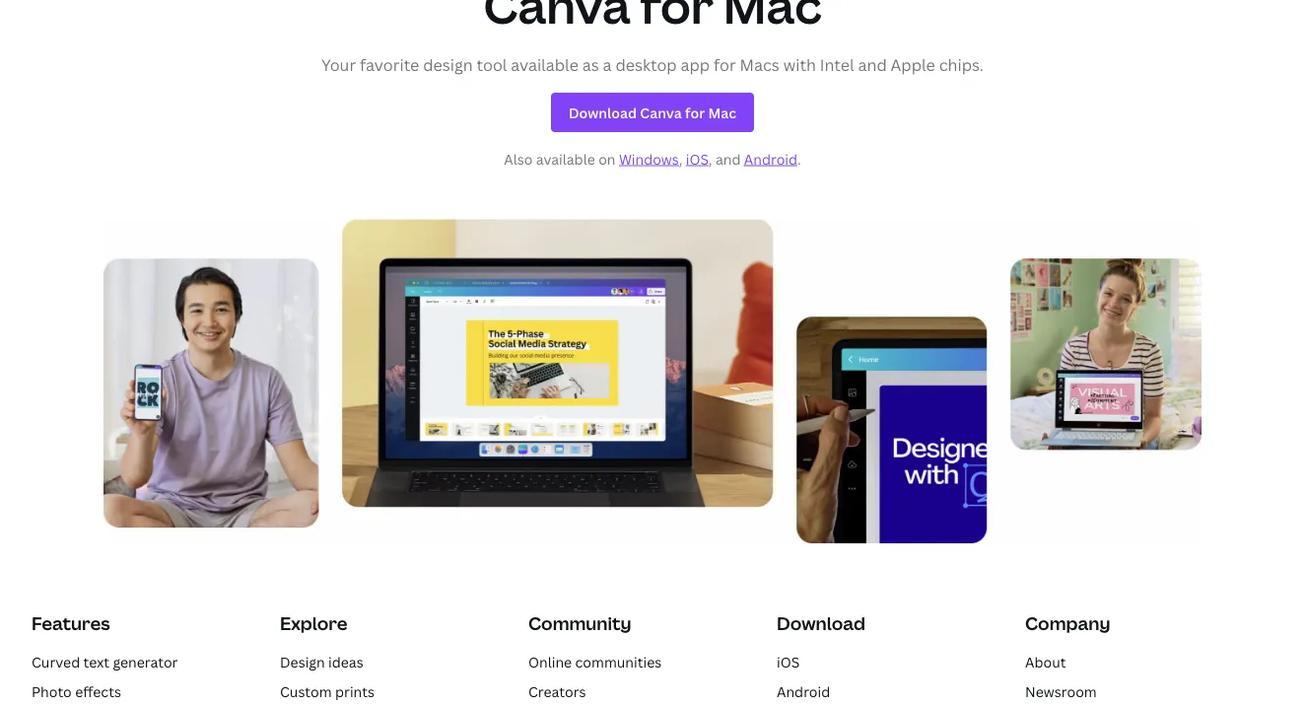 Task type: locate. For each thing, give the bounding box(es) containing it.
1 horizontal spatial and
[[858, 54, 887, 75]]

custom
[[280, 683, 332, 701]]

.
[[798, 150, 801, 169]]

chips.
[[939, 54, 984, 75]]

, right the windows
[[709, 150, 712, 169]]

curved
[[32, 653, 80, 671]]

your favorite design tool available as a desktop app for macs with intel and apple chips.
[[322, 54, 984, 75]]

android
[[744, 150, 798, 169], [777, 683, 831, 701]]

and left .
[[716, 150, 741, 169]]

0 vertical spatial android link
[[744, 150, 798, 169]]

custom prints
[[280, 683, 375, 701]]

2 , from the left
[[709, 150, 712, 169]]

android down macs
[[744, 150, 798, 169]]

,
[[679, 150, 683, 169], [709, 150, 712, 169]]

0 horizontal spatial ,
[[679, 150, 683, 169]]

app
[[681, 54, 710, 75]]

download
[[777, 611, 866, 635]]

, right on
[[679, 150, 683, 169]]

prints
[[335, 683, 375, 701]]

1 vertical spatial ios
[[777, 653, 800, 671]]

ios link right the windows
[[686, 150, 709, 169]]

explore
[[280, 611, 348, 635]]

1 horizontal spatial ios link
[[777, 653, 800, 671]]

available left on
[[536, 150, 595, 169]]

also available on windows , ios , and android .
[[504, 150, 801, 169]]

for
[[714, 54, 736, 75]]

with
[[784, 54, 816, 75]]

design
[[280, 653, 325, 671]]

available
[[511, 54, 579, 75], [536, 150, 595, 169]]

macs
[[740, 54, 780, 75]]

android link
[[744, 150, 798, 169], [777, 683, 831, 701]]

0 vertical spatial available
[[511, 54, 579, 75]]

a
[[603, 54, 612, 75]]

1 horizontal spatial ,
[[709, 150, 712, 169]]

1 horizontal spatial ios
[[777, 653, 800, 671]]

ios link down download
[[777, 653, 800, 671]]

1 vertical spatial and
[[716, 150, 741, 169]]

about
[[1026, 653, 1066, 671]]

your
[[322, 54, 356, 75]]

curved text generator link
[[32, 653, 178, 671]]

ios down download
[[777, 653, 800, 671]]

about link
[[1026, 653, 1066, 671]]

ios link
[[686, 150, 709, 169], [777, 653, 800, 671]]

and right intel
[[858, 54, 887, 75]]

android link down download
[[777, 683, 831, 701]]

ios
[[686, 150, 709, 169], [777, 653, 800, 671]]

design ideas
[[280, 653, 364, 671]]

creators
[[529, 683, 586, 701]]

0 vertical spatial ios
[[686, 150, 709, 169]]

effects
[[75, 683, 121, 701]]

canva desktop app for mac image
[[104, 220, 1202, 544]]

available left the as
[[511, 54, 579, 75]]

on
[[599, 150, 616, 169]]

design ideas link
[[280, 653, 364, 671]]

ios right the windows
[[686, 150, 709, 169]]

1 vertical spatial ios link
[[777, 653, 800, 671]]

intel
[[820, 54, 855, 75]]

desktop
[[616, 54, 677, 75]]

online
[[529, 653, 572, 671]]

android down download
[[777, 683, 831, 701]]

and
[[858, 54, 887, 75], [716, 150, 741, 169]]

community
[[529, 611, 632, 635]]

online communities
[[529, 653, 662, 671]]

0 horizontal spatial ios
[[686, 150, 709, 169]]

0 vertical spatial android
[[744, 150, 798, 169]]

0 vertical spatial ios link
[[686, 150, 709, 169]]

android link down macs
[[744, 150, 798, 169]]



Task type: describe. For each thing, give the bounding box(es) containing it.
newsroom
[[1026, 683, 1097, 701]]

creators link
[[529, 683, 586, 701]]

design
[[423, 54, 473, 75]]

photo effects link
[[32, 683, 121, 701]]

favorite
[[360, 54, 419, 75]]

custom prints link
[[280, 683, 375, 701]]

windows
[[619, 150, 679, 169]]

0 horizontal spatial and
[[716, 150, 741, 169]]

tool
[[477, 54, 507, 75]]

0 vertical spatial and
[[858, 54, 887, 75]]

as
[[583, 54, 599, 75]]

text
[[83, 653, 109, 671]]

0 horizontal spatial ios link
[[686, 150, 709, 169]]

1 vertical spatial android link
[[777, 683, 831, 701]]

apple
[[891, 54, 936, 75]]

curved text generator
[[32, 653, 178, 671]]

1 vertical spatial android
[[777, 683, 831, 701]]

also
[[504, 150, 533, 169]]

communities
[[575, 653, 662, 671]]

1 vertical spatial available
[[536, 150, 595, 169]]

generator
[[113, 653, 178, 671]]

online communities link
[[529, 653, 662, 671]]

company
[[1026, 611, 1111, 635]]

1 , from the left
[[679, 150, 683, 169]]

windows link
[[619, 150, 679, 169]]

features
[[32, 611, 110, 635]]

photo effects
[[32, 683, 121, 701]]

photo
[[32, 683, 72, 701]]

newsroom link
[[1026, 683, 1097, 701]]

ideas
[[328, 653, 364, 671]]



Task type: vqa. For each thing, say whether or not it's contained in the screenshot.
the "Folders" button at the left
no



